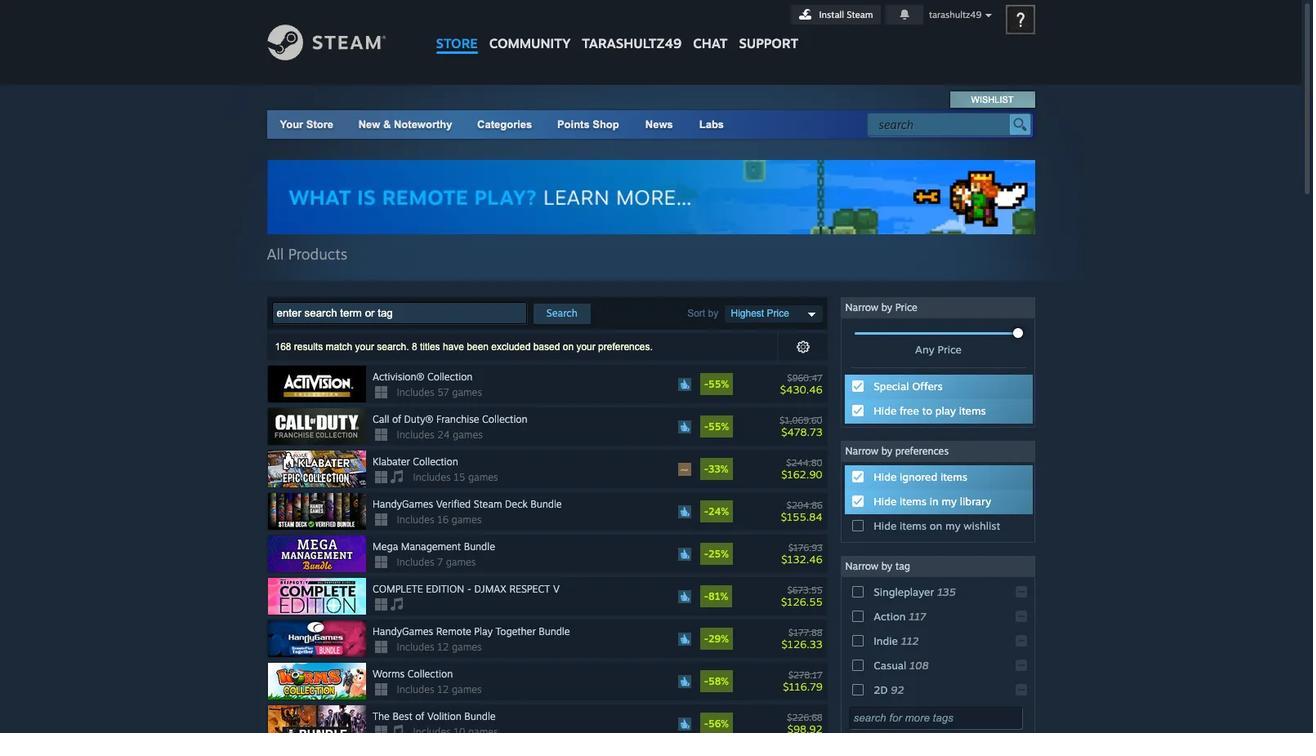 Task type: locate. For each thing, give the bounding box(es) containing it.
$673.55
[[787, 585, 823, 596]]

by right sort
[[708, 308, 718, 319]]

hide for hide ignored items
[[874, 471, 897, 484]]

games right 7
[[446, 557, 476, 569]]

bundle right together
[[539, 626, 570, 638]]

remote
[[436, 626, 471, 638]]

- up -29%
[[704, 591, 708, 603]]

any price
[[915, 343, 962, 356]]

my right in
[[942, 495, 957, 508]]

games up volition on the bottom left of the page
[[452, 684, 482, 696]]

- down -58%
[[704, 718, 708, 731]]

action
[[874, 610, 906, 624]]

together
[[496, 626, 536, 638]]

community
[[489, 35, 571, 51]]

special offers
[[874, 380, 943, 393]]

worms collection
[[373, 668, 453, 681]]

58%
[[708, 676, 729, 688]]

bundle right deck
[[531, 499, 562, 511]]

match
[[326, 342, 352, 353]]

includes down "worms collection"
[[397, 684, 434, 696]]

12 for $126.33
[[437, 642, 449, 654]]

$278.17
[[788, 670, 823, 681]]

hide down "narrow by preferences"
[[874, 471, 897, 484]]

112
[[901, 635, 919, 648]]

hide down the hide ignored items
[[874, 495, 897, 508]]

55% down "sort by"
[[708, 378, 729, 391]]

1 vertical spatial handygames
[[373, 626, 433, 638]]

hide
[[874, 405, 897, 418], [874, 471, 897, 484], [874, 495, 897, 508], [874, 520, 897, 533]]

1 vertical spatial of
[[415, 711, 424, 723]]

3 narrow from the top
[[845, 561, 879, 573]]

call
[[373, 414, 389, 426]]

franchise
[[436, 414, 479, 426]]

1 horizontal spatial price
[[895, 302, 918, 314]]

noteworthy
[[394, 118, 452, 131]]

includes 12 games down 'remote'
[[397, 642, 482, 654]]

1 horizontal spatial tarashultz49
[[929, 9, 982, 20]]

points
[[557, 118, 590, 131]]

0 vertical spatial tarashultz49
[[929, 9, 982, 20]]

price for highest price
[[767, 308, 789, 320]]

preferences
[[895, 445, 949, 458]]

15
[[454, 472, 465, 484]]

None text field
[[272, 302, 527, 324], [849, 708, 1022, 730], [272, 302, 527, 324], [849, 708, 1022, 730]]

0 vertical spatial handygames
[[373, 499, 433, 511]]

news link
[[632, 110, 686, 139]]

- for $162.90
[[704, 463, 708, 476]]

0 vertical spatial my
[[942, 495, 957, 508]]

168
[[275, 342, 291, 353]]

includes up "worms collection"
[[397, 642, 434, 654]]

0 vertical spatial of
[[392, 414, 401, 426]]

includes
[[397, 387, 434, 399], [397, 429, 434, 441], [413, 472, 451, 484], [397, 514, 434, 526], [397, 557, 434, 569], [397, 642, 434, 654], [397, 684, 434, 696]]

titles
[[420, 342, 440, 353]]

- up "-33%"
[[704, 421, 708, 433]]

$176.93
[[788, 542, 823, 554]]

includes down the management
[[397, 557, 434, 569]]

your right based
[[576, 342, 595, 353]]

volition
[[427, 711, 462, 723]]

3 hide from the top
[[874, 495, 897, 508]]

handygames up "includes 16 games"
[[373, 499, 433, 511]]

56%
[[708, 718, 729, 731]]

of right call
[[392, 414, 401, 426]]

1 vertical spatial narrow
[[845, 445, 879, 458]]

bundle right volition on the bottom left of the page
[[464, 711, 496, 723]]

0 horizontal spatial your
[[355, 342, 374, 353]]

games for $126.33
[[452, 642, 482, 654]]

includes down duty®
[[397, 429, 434, 441]]

handygames remote play together bundle
[[373, 626, 570, 638]]

- for $116.79
[[704, 676, 708, 688]]

1 -55% from the top
[[704, 378, 729, 391]]

games right 15
[[468, 472, 498, 484]]

0 vertical spatial narrow
[[845, 302, 879, 314]]

includes for $116.79
[[397, 684, 434, 696]]

1 narrow from the top
[[845, 302, 879, 314]]

$126.55
[[781, 595, 823, 608]]

&
[[383, 118, 391, 131]]

0 vertical spatial steam
[[847, 9, 873, 20]]

55% up "33%" at the bottom
[[708, 421, 729, 433]]

0 vertical spatial -55%
[[704, 378, 729, 391]]

-58%
[[704, 676, 729, 688]]

-33%
[[704, 463, 728, 476]]

$162.90
[[781, 468, 823, 481]]

hide free to play items
[[874, 405, 986, 418]]

collection
[[427, 371, 473, 383], [482, 414, 528, 426], [413, 456, 458, 468], [408, 668, 453, 681]]

- up -81%
[[704, 548, 708, 561]]

on right based
[[563, 342, 574, 353]]

items up hide items in my library
[[940, 471, 967, 484]]

mega
[[373, 541, 398, 553]]

handygames down "complete"
[[373, 626, 433, 638]]

games down "handygames remote play together bundle"
[[452, 642, 482, 654]]

price up any
[[895, 302, 918, 314]]

2 -55% from the top
[[704, 421, 729, 433]]

by left preferences
[[881, 445, 893, 458]]

hide left free
[[874, 405, 897, 418]]

- down -29%
[[704, 676, 708, 688]]

price right any
[[938, 343, 962, 356]]

-25%
[[704, 548, 729, 561]]

55%
[[708, 378, 729, 391], [708, 421, 729, 433]]

of right best
[[415, 711, 424, 723]]

1 vertical spatial on
[[930, 520, 942, 533]]

0 horizontal spatial on
[[563, 342, 574, 353]]

- for $478.73
[[704, 421, 708, 433]]

includes left 16
[[397, 514, 434, 526]]

1 horizontal spatial of
[[415, 711, 424, 723]]

collection up 57
[[427, 371, 473, 383]]

by left tag
[[881, 561, 893, 573]]

0 horizontal spatial steam
[[474, 499, 502, 511]]

$204.86
[[787, 500, 823, 511]]

community link
[[484, 0, 576, 59]]

includes for $155.84
[[397, 514, 434, 526]]

includes down 'activision® collection'
[[397, 387, 434, 399]]

singleplayer 135
[[874, 586, 956, 599]]

casual
[[874, 659, 906, 673]]

2 handygames from the top
[[373, 626, 433, 638]]

includes 15 games
[[413, 472, 498, 484]]

your
[[355, 342, 374, 353], [576, 342, 595, 353]]

1 vertical spatial -55%
[[704, 421, 729, 433]]

hide up "narrow by tag"
[[874, 520, 897, 533]]

play
[[935, 405, 956, 418]]

0 horizontal spatial tarashultz49
[[582, 35, 682, 51]]

includes for $132.46
[[397, 557, 434, 569]]

my left "wishlist"
[[945, 520, 961, 533]]

steam left deck
[[474, 499, 502, 511]]

1 vertical spatial tarashultz49
[[582, 35, 682, 51]]

1 55% from the top
[[708, 378, 729, 391]]

1 12 from the top
[[437, 642, 449, 654]]

collection up the includes 15 games
[[413, 456, 458, 468]]

2 vertical spatial narrow
[[845, 561, 879, 573]]

1 vertical spatial my
[[945, 520, 961, 533]]

1 includes 12 games from the top
[[397, 642, 482, 654]]

1 horizontal spatial your
[[576, 342, 595, 353]]

news
[[645, 118, 673, 131]]

- for $132.46
[[704, 548, 708, 561]]

-55% up "-33%"
[[704, 421, 729, 433]]

1 vertical spatial includes 12 games
[[397, 684, 482, 696]]

price for any price
[[938, 343, 962, 356]]

steam right 'install'
[[847, 9, 873, 20]]

price right highest
[[767, 308, 789, 320]]

168 results match your search. 8 titles have been excluded based on your preferences.
[[275, 342, 653, 353]]

includes for $430.46
[[397, 387, 434, 399]]

tarashultz49 link
[[576, 0, 687, 59]]

handygames for $155.84
[[373, 499, 433, 511]]

games down franchise
[[453, 429, 483, 441]]

2 includes 12 games from the top
[[397, 684, 482, 696]]

narrow by price
[[845, 302, 918, 314]]

your store link
[[280, 118, 333, 131]]

bundle for deck
[[531, 499, 562, 511]]

1 horizontal spatial on
[[930, 520, 942, 533]]

12 down 'remote'
[[437, 642, 449, 654]]

by
[[881, 302, 893, 314], [708, 308, 718, 319], [881, 445, 893, 458], [881, 561, 893, 573]]

- down -81%
[[704, 633, 708, 646]]

- up the -24%
[[704, 463, 708, 476]]

collection for $430.46
[[427, 371, 473, 383]]

0 vertical spatial 12
[[437, 642, 449, 654]]

$126.33
[[782, 638, 823, 651]]

-
[[704, 378, 708, 391], [704, 421, 708, 433], [704, 463, 708, 476], [704, 506, 708, 518], [704, 548, 708, 561], [467, 584, 472, 596], [704, 591, 708, 603], [704, 633, 708, 646], [704, 676, 708, 688], [704, 718, 708, 731]]

hide for hide items in my library
[[874, 495, 897, 508]]

2 12 from the top
[[437, 684, 449, 696]]

in
[[930, 495, 939, 508]]

0 horizontal spatial price
[[767, 308, 789, 320]]

117
[[909, 610, 926, 624]]

108
[[909, 659, 929, 673]]

0 vertical spatial 55%
[[708, 378, 729, 391]]

on down in
[[930, 520, 942, 533]]

1 vertical spatial 55%
[[708, 421, 729, 433]]

steam
[[847, 9, 873, 20], [474, 499, 502, 511]]

complete edition - djmax respect v
[[373, 584, 560, 596]]

-55% down "sort by"
[[704, 378, 729, 391]]

all
[[267, 245, 284, 263]]

57
[[437, 387, 449, 399]]

2 horizontal spatial price
[[938, 343, 962, 356]]

support link
[[733, 0, 804, 56]]

includes for $126.33
[[397, 642, 434, 654]]

1 horizontal spatial steam
[[847, 9, 873, 20]]

hide for hide items on my wishlist
[[874, 520, 897, 533]]

price
[[895, 302, 918, 314], [767, 308, 789, 320], [938, 343, 962, 356]]

4 hide from the top
[[874, 520, 897, 533]]

new
[[358, 118, 380, 131]]

1 vertical spatial steam
[[474, 499, 502, 511]]

- down "-33%"
[[704, 506, 708, 518]]

1 hide from the top
[[874, 405, 897, 418]]

1 handygames from the top
[[373, 499, 433, 511]]

offers
[[912, 380, 943, 393]]

support
[[739, 35, 798, 51]]

1 vertical spatial 12
[[437, 684, 449, 696]]

12 up volition on the bottom left of the page
[[437, 684, 449, 696]]

hide items in my library
[[874, 495, 991, 508]]

handygames for $126.33
[[373, 626, 433, 638]]

- down "sort by"
[[704, 378, 708, 391]]

points shop link
[[544, 110, 632, 139]]

0 vertical spatial includes 12 games
[[397, 642, 482, 654]]

includes 12 games up volition on the bottom left of the page
[[397, 684, 482, 696]]

2 55% from the top
[[708, 421, 729, 433]]

hide items on my wishlist
[[874, 520, 1000, 533]]

library
[[960, 495, 991, 508]]

games for $430.46
[[452, 387, 482, 399]]

games right 57
[[452, 387, 482, 399]]

to
[[922, 405, 932, 418]]

2 hide from the top
[[874, 471, 897, 484]]

casual 108
[[874, 659, 929, 673]]

highest price link
[[724, 306, 822, 323]]

special
[[874, 380, 909, 393]]

indie 112
[[874, 635, 919, 648]]

games down 'handygames verified steam deck bundle' on the left bottom of the page
[[452, 514, 482, 526]]

collection right worms
[[408, 668, 453, 681]]

mega management bundle
[[373, 541, 495, 553]]

2 narrow from the top
[[845, 445, 879, 458]]

by up "special"
[[881, 302, 893, 314]]

$244.80 $162.90
[[781, 457, 823, 481]]

includes down klabater collection
[[413, 472, 451, 484]]

33%
[[708, 463, 728, 476]]

games for $478.73
[[453, 429, 483, 441]]

your right match
[[355, 342, 374, 353]]

includes 12 games for $126.33
[[397, 642, 482, 654]]



Task type: describe. For each thing, give the bounding box(es) containing it.
highest
[[731, 308, 764, 320]]

call of duty® franchise collection
[[373, 414, 528, 426]]

hide for hide free to play items
[[874, 405, 897, 418]]

edition
[[426, 584, 464, 596]]

$155.84
[[781, 510, 823, 523]]

by for narrow by preferences
[[881, 445, 893, 458]]

any
[[915, 343, 935, 356]]

been
[[467, 342, 489, 353]]

narrow for any
[[845, 302, 879, 314]]

your
[[280, 118, 303, 131]]

by for narrow by tag
[[881, 561, 893, 573]]

preferences.
[[598, 342, 653, 353]]

$430.46
[[780, 383, 823, 396]]

- for $155.84
[[704, 506, 708, 518]]

install steam
[[819, 9, 873, 20]]

$204.86 $155.84
[[781, 500, 823, 523]]

items left in
[[900, 495, 927, 508]]

55% for $478.73
[[708, 421, 729, 433]]

- for $126.55
[[704, 591, 708, 603]]

12 for $116.79
[[437, 684, 449, 696]]

my for in
[[942, 495, 957, 508]]

respect
[[509, 584, 550, 596]]

items down hide items in my library
[[900, 520, 927, 533]]

wishlist link
[[951, 92, 1034, 108]]

$132.46
[[781, 553, 823, 566]]

$116.79
[[783, 680, 823, 693]]

$960.47 $430.46
[[780, 372, 823, 396]]

collection for $116.79
[[408, 668, 453, 681]]

-55% for $478.73
[[704, 421, 729, 433]]

2 your from the left
[[576, 342, 595, 353]]

- for $430.46
[[704, 378, 708, 391]]

store
[[436, 35, 478, 51]]

0 horizontal spatial of
[[392, 414, 401, 426]]

narrow by tag
[[845, 561, 910, 573]]

8
[[412, 342, 417, 353]]

products
[[288, 245, 347, 263]]

$177.88 $126.33
[[782, 627, 823, 651]]

indie
[[874, 635, 898, 648]]

store link
[[430, 0, 484, 59]]

24
[[437, 429, 450, 441]]

includes for $478.73
[[397, 429, 434, 441]]

25%
[[708, 548, 729, 561]]

hide ignored items
[[874, 471, 967, 484]]

points shop
[[557, 118, 619, 131]]

29%
[[708, 633, 729, 646]]

92
[[891, 684, 904, 697]]

2d 92
[[874, 684, 904, 697]]

labs link
[[686, 110, 737, 139]]

-81%
[[704, 591, 728, 603]]

-24%
[[704, 506, 729, 518]]

complete
[[373, 584, 423, 596]]

81%
[[708, 591, 728, 603]]

collection right franchise
[[482, 414, 528, 426]]

$1,069.60 $478.73
[[780, 415, 823, 438]]

bundle up "djmax"
[[464, 541, 495, 553]]

includes 12 games for $116.79
[[397, 684, 482, 696]]

items right play at the right bottom of page
[[959, 405, 986, 418]]

deck
[[505, 499, 528, 511]]

store
[[306, 118, 333, 131]]

$1,069.60
[[780, 415, 823, 426]]

labs
[[699, 118, 724, 131]]

search text field
[[879, 114, 1005, 136]]

klabater collection
[[373, 456, 458, 468]]

search
[[547, 307, 578, 320]]

$226.68
[[787, 712, 823, 724]]

based
[[533, 342, 560, 353]]

games for $132.46
[[446, 557, 476, 569]]

games for $116.79
[[452, 684, 482, 696]]

-55% for $430.46
[[704, 378, 729, 391]]

collection for $162.90
[[413, 456, 458, 468]]

by for sort by
[[708, 308, 718, 319]]

activision® collection
[[373, 371, 473, 383]]

sort
[[687, 308, 705, 319]]

install steam link
[[791, 5, 880, 25]]

results
[[294, 342, 323, 353]]

handygames verified steam deck bundle
[[373, 499, 562, 511]]

new & noteworthy
[[358, 118, 452, 131]]

have
[[443, 342, 464, 353]]

the best of volition bundle
[[373, 711, 496, 723]]

activision®
[[373, 371, 424, 383]]

135
[[937, 586, 956, 599]]

djmax
[[474, 584, 507, 596]]

1 your from the left
[[355, 342, 374, 353]]

0 vertical spatial on
[[563, 342, 574, 353]]

bundle for volition
[[464, 711, 496, 723]]

- for $126.33
[[704, 633, 708, 646]]

all products
[[267, 245, 347, 263]]

wishlist
[[971, 95, 1014, 105]]

-56%
[[704, 718, 729, 731]]

verified
[[436, 499, 471, 511]]

action 117
[[874, 610, 926, 624]]

games for $155.84
[[452, 514, 482, 526]]

narrow for hide
[[845, 445, 879, 458]]

my for on
[[945, 520, 961, 533]]

sort by
[[687, 308, 718, 319]]

$278.17 $116.79
[[783, 670, 823, 693]]

free
[[900, 405, 919, 418]]

bundle for together
[[539, 626, 570, 638]]

duty®
[[404, 414, 433, 426]]

categories link
[[477, 118, 532, 131]]

$673.55 $126.55
[[781, 585, 823, 608]]

by for narrow by price
[[881, 302, 893, 314]]

55% for $430.46
[[708, 378, 729, 391]]

- left "djmax"
[[467, 584, 472, 596]]



Task type: vqa. For each thing, say whether or not it's contained in the screenshot.


